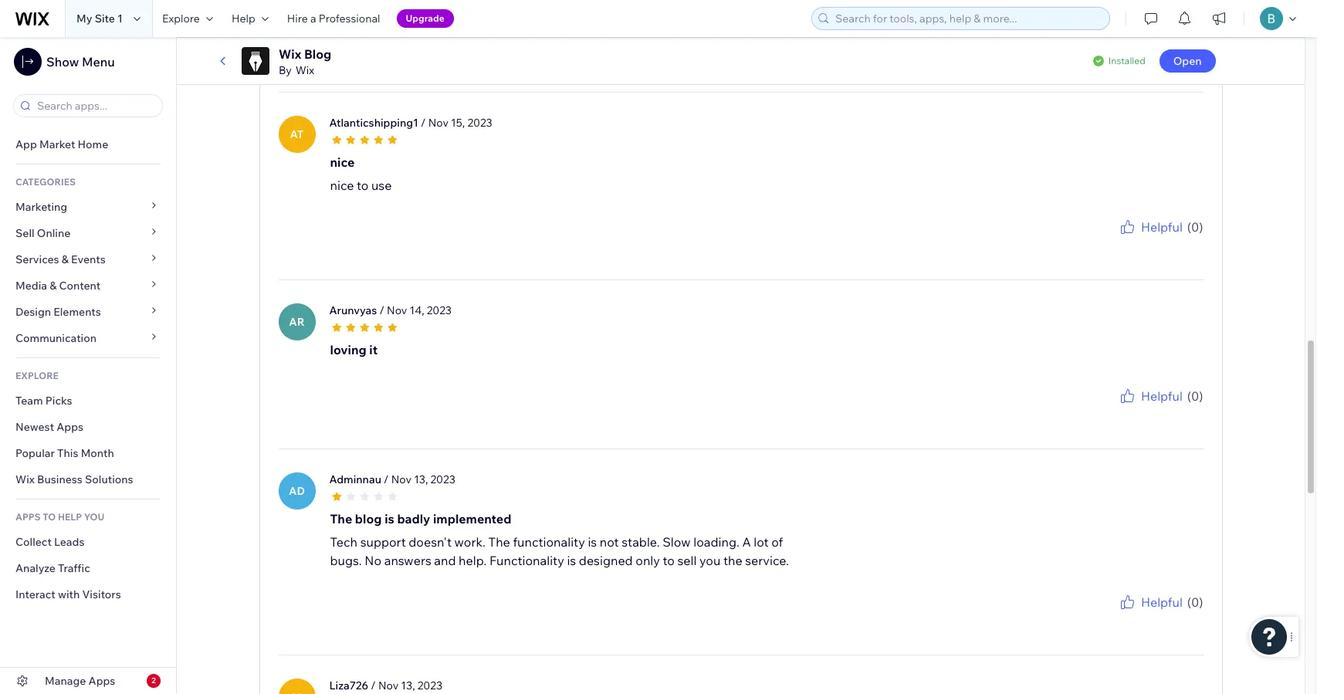 Task type: locate. For each thing, give the bounding box(es) containing it.
nov right liza726
[[378, 678, 399, 692]]

my site 1
[[76, 12, 123, 25]]

to left sell
[[663, 553, 675, 568]]

helpful button for adminnau / nov 13, 2023
[[1118, 593, 1183, 611]]

1 for from the top
[[1127, 236, 1139, 248]]

1 vertical spatial your
[[1142, 405, 1161, 417]]

1 horizontal spatial &
[[62, 252, 69, 266]]

1
[[117, 12, 123, 25]]

services & events
[[15, 252, 106, 266]]

sell online
[[15, 226, 71, 240]]

0 vertical spatial &
[[62, 252, 69, 266]]

nov for atlanticshipping1
[[428, 116, 449, 129]]

nov
[[428, 116, 449, 129], [387, 303, 407, 317], [391, 472, 412, 486], [378, 678, 399, 692]]

1 nice from the top
[[330, 154, 355, 170]]

your
[[1142, 236, 1161, 248], [1142, 405, 1161, 417], [1142, 611, 1161, 623]]

loving
[[330, 342, 367, 357]]

1 horizontal spatial apps
[[88, 674, 115, 688]]

to left use
[[357, 177, 369, 193]]

/
[[421, 116, 426, 129], [379, 303, 384, 317], [384, 472, 389, 486], [371, 678, 376, 692]]

the blog is badly implemented tech support doesn't work. the functionality is not stable. slow loading. a lot of bugs. no answers and help. functionality is designed only to sell you the service.
[[330, 511, 789, 568]]

is left 'not'
[[588, 534, 597, 549]]

to
[[357, 177, 369, 193], [663, 553, 675, 568]]

wix inside "wix business solutions" link
[[15, 473, 35, 486]]

collect leads link
[[0, 529, 176, 555]]

the right work.
[[488, 534, 510, 549]]

1 vertical spatial &
[[50, 279, 57, 293]]

apps up this
[[57, 420, 83, 434]]

3 helpful from the top
[[1141, 388, 1183, 404]]

0 vertical spatial your
[[1142, 236, 1161, 248]]

nice down atlanticshipping1
[[330, 154, 355, 170]]

3 for from the top
[[1127, 611, 1139, 623]]

media
[[15, 279, 47, 293]]

thank
[[1081, 236, 1107, 248], [1081, 405, 1107, 417], [1081, 611, 1107, 623]]

with
[[58, 588, 80, 601]]

2 vertical spatial is
[[567, 553, 576, 568]]

nov left 14,
[[387, 303, 407, 317]]

0 vertical spatial for
[[1127, 236, 1139, 248]]

0 vertical spatial the
[[330, 511, 352, 526]]

4 (0) from the top
[[1187, 594, 1203, 610]]

functionality
[[489, 553, 564, 568]]

1 feedback from the top
[[1163, 236, 1203, 248]]

1 vertical spatial feedback
[[1163, 405, 1203, 417]]

0 vertical spatial thank
[[1081, 236, 1107, 248]]

apps for newest apps
[[57, 420, 83, 434]]

apps inside newest apps link
[[57, 420, 83, 434]]

analyze
[[15, 561, 56, 575]]

liza726
[[329, 678, 368, 692]]

design
[[15, 305, 51, 319]]

services & events link
[[0, 246, 176, 273]]

4 helpful from the top
[[1141, 594, 1183, 610]]

arunvyas / nov 14, 2023
[[329, 303, 452, 317]]

0 vertical spatial to
[[357, 177, 369, 193]]

13, right liza726
[[401, 678, 415, 692]]

for
[[1127, 236, 1139, 248], [1127, 405, 1139, 417], [1127, 611, 1139, 623]]

0 horizontal spatial &
[[50, 279, 57, 293]]

& for content
[[50, 279, 57, 293]]

helpful button
[[1118, 30, 1183, 48], [1118, 217, 1183, 236], [1118, 387, 1183, 405], [1118, 593, 1183, 611]]

analyze traffic
[[15, 561, 90, 575]]

your for nice nice to use
[[1142, 236, 1161, 248]]

leads
[[54, 535, 85, 549]]

3 your from the top
[[1142, 611, 1161, 623]]

1 vertical spatial nice
[[330, 177, 354, 193]]

15,
[[451, 116, 465, 129]]

nov for adminnau
[[391, 472, 412, 486]]

wix right by
[[296, 63, 314, 77]]

ad
[[289, 484, 305, 498]]

for for nice nice to use
[[1127, 236, 1139, 248]]

2023 for adminnau / nov 13, 2023
[[430, 472, 455, 486]]

/ left 15,
[[421, 116, 426, 129]]

is right the "blog"
[[385, 511, 394, 526]]

2 horizontal spatial is
[[588, 534, 597, 549]]

1 horizontal spatial the
[[488, 534, 510, 549]]

1 thank you for your feedback from the top
[[1081, 236, 1203, 248]]

0 horizontal spatial to
[[357, 177, 369, 193]]

site
[[95, 12, 115, 25]]

bugs.
[[330, 553, 362, 568]]

nov for liza726
[[378, 678, 399, 692]]

feedback
[[1163, 236, 1203, 248], [1163, 405, 1203, 417], [1163, 611, 1203, 623]]

&
[[62, 252, 69, 266], [50, 279, 57, 293]]

/ for atlanticshipping1
[[421, 116, 426, 129]]

2 vertical spatial wix
[[15, 473, 35, 486]]

1 vertical spatial for
[[1127, 405, 1139, 417]]

blog
[[304, 46, 331, 62]]

0 vertical spatial wix
[[279, 46, 301, 62]]

communication
[[15, 331, 99, 345]]

2 helpful from the top
[[1141, 219, 1183, 234]]

manage apps
[[45, 674, 115, 688]]

13, up badly
[[414, 472, 428, 486]]

you
[[84, 511, 104, 523]]

0 vertical spatial is
[[385, 511, 394, 526]]

/ right arunvyas
[[379, 303, 384, 317]]

tech
[[330, 534, 358, 549]]

0 vertical spatial nice
[[330, 154, 355, 170]]

1 horizontal spatial to
[[663, 553, 675, 568]]

nice
[[330, 154, 355, 170], [330, 177, 354, 193]]

service.
[[745, 553, 789, 568]]

market
[[39, 137, 75, 151]]

3 thank you for your feedback from the top
[[1081, 611, 1203, 623]]

team picks
[[15, 394, 72, 408]]

2 your from the top
[[1142, 405, 1161, 417]]

2 thank you for your feedback from the top
[[1081, 405, 1203, 417]]

newest apps link
[[0, 414, 176, 440]]

explore
[[15, 370, 59, 381]]

2 for from the top
[[1127, 405, 1139, 417]]

to inside nice nice to use
[[357, 177, 369, 193]]

/ right liza726
[[371, 678, 376, 692]]

the up tech
[[330, 511, 352, 526]]

2 vertical spatial thank
[[1081, 611, 1107, 623]]

2 helpful button from the top
[[1118, 217, 1183, 236]]

show menu
[[46, 54, 115, 69]]

3 feedback from the top
[[1163, 611, 1203, 623]]

& right media
[[50, 279, 57, 293]]

hire a professional
[[287, 12, 380, 25]]

3 helpful button from the top
[[1118, 387, 1183, 405]]

media & content link
[[0, 273, 176, 299]]

wix business solutions
[[15, 473, 133, 486]]

apps right manage
[[88, 674, 115, 688]]

apps for manage apps
[[88, 674, 115, 688]]

elements
[[53, 305, 101, 319]]

/ right adminnau
[[384, 472, 389, 486]]

0 horizontal spatial apps
[[57, 420, 83, 434]]

2 thank from the top
[[1081, 405, 1107, 417]]

2023
[[467, 116, 492, 129], [427, 303, 452, 317], [430, 472, 455, 486], [418, 678, 442, 692]]

wix up by
[[279, 46, 301, 62]]

popular this month
[[15, 446, 114, 460]]

2 (0) from the top
[[1187, 219, 1203, 234]]

/ for liza726
[[371, 678, 376, 692]]

2 vertical spatial thank you for your feedback
[[1081, 611, 1203, 623]]

nov up badly
[[391, 472, 412, 486]]

wix business solutions link
[[0, 466, 176, 493]]

0 vertical spatial 13,
[[414, 472, 428, 486]]

2 vertical spatial feedback
[[1163, 611, 1203, 623]]

helpful for / nov 15, 2023
[[1141, 219, 1183, 234]]

nice nice to use
[[330, 154, 392, 193]]

you for / nov 13, 2023
[[1109, 611, 1125, 623]]

wix down popular
[[15, 473, 35, 486]]

14,
[[410, 303, 424, 317]]

1 vertical spatial wix
[[296, 63, 314, 77]]

is down functionality
[[567, 553, 576, 568]]

popular
[[15, 446, 55, 460]]

2 vertical spatial for
[[1127, 611, 1139, 623]]

& left events
[[62, 252, 69, 266]]

0 vertical spatial apps
[[57, 420, 83, 434]]

Search apps... field
[[32, 95, 158, 117]]

1 vertical spatial thank you for your feedback
[[1081, 405, 1203, 417]]

1 horizontal spatial is
[[567, 553, 576, 568]]

1 (0) from the top
[[1187, 31, 1203, 47]]

for for the blog is badly implemented tech support doesn't work. the functionality is not stable. slow loading. a lot of bugs. no answers and help. functionality is designed only to sell you the service.
[[1127, 611, 1139, 623]]

collect leads
[[15, 535, 85, 549]]

app market home link
[[0, 131, 176, 158]]

1 vertical spatial apps
[[88, 674, 115, 688]]

team
[[15, 394, 43, 408]]

2023 for arunvyas / nov 14, 2023
[[427, 303, 452, 317]]

nice left use
[[330, 177, 354, 193]]

help.
[[459, 553, 487, 568]]

nov for arunvyas
[[387, 303, 407, 317]]

apps
[[57, 420, 83, 434], [88, 674, 115, 688]]

sidebar element
[[0, 37, 177, 694]]

0 horizontal spatial the
[[330, 511, 352, 526]]

thank for nice nice to use
[[1081, 236, 1107, 248]]

online
[[37, 226, 71, 240]]

to inside the blog is badly implemented tech support doesn't work. the functionality is not stable. slow loading. a lot of bugs. no answers and help. functionality is designed only to sell you the service.
[[663, 553, 675, 568]]

4 helpful button from the top
[[1118, 593, 1183, 611]]

professional
[[319, 12, 380, 25]]

1 thank from the top
[[1081, 236, 1107, 248]]

content
[[59, 279, 101, 293]]

3 (0) from the top
[[1187, 388, 1203, 404]]

0 vertical spatial thank you for your feedback
[[1081, 236, 1203, 248]]

1 vertical spatial 13,
[[401, 678, 415, 692]]

functionality
[[513, 534, 585, 549]]

not
[[600, 534, 619, 549]]

/ for adminnau
[[384, 472, 389, 486]]

1 your from the top
[[1142, 236, 1161, 248]]

wix
[[279, 46, 301, 62], [296, 63, 314, 77], [15, 473, 35, 486]]

3 thank from the top
[[1081, 611, 1107, 623]]

2 nice from the top
[[330, 177, 354, 193]]

1 vertical spatial thank
[[1081, 405, 1107, 417]]

wix blog logo image
[[242, 47, 269, 75]]

nov left 15,
[[428, 116, 449, 129]]

open button
[[1160, 49, 1216, 73]]

0 vertical spatial feedback
[[1163, 236, 1203, 248]]

2 vertical spatial your
[[1142, 611, 1161, 623]]

1 vertical spatial to
[[663, 553, 675, 568]]



Task type: describe. For each thing, give the bounding box(es) containing it.
(0) for arunvyas / nov 14, 2023
[[1187, 388, 1203, 404]]

lot
[[754, 534, 769, 549]]

you for / nov 15, 2023
[[1109, 236, 1125, 248]]

thank you for your feedback for nice nice to use
[[1081, 236, 1203, 248]]

my
[[76, 12, 92, 25]]

1 vertical spatial the
[[488, 534, 510, 549]]

open
[[1173, 54, 1202, 68]]

services
[[15, 252, 59, 266]]

apps
[[15, 511, 41, 523]]

atlanticshipping1
[[329, 116, 418, 129]]

use
[[371, 177, 392, 193]]

collect
[[15, 535, 52, 549]]

upgrade button
[[397, 9, 454, 28]]

interact with visitors link
[[0, 581, 176, 608]]

wix for business
[[15, 473, 35, 486]]

feedback for nice nice to use
[[1163, 236, 1203, 248]]

to
[[43, 511, 56, 523]]

implemented
[[433, 511, 511, 526]]

help
[[58, 511, 82, 523]]

designed
[[579, 553, 633, 568]]

interact with visitors
[[15, 588, 121, 601]]

adminnau / nov 13, 2023
[[329, 472, 455, 486]]

team picks link
[[0, 388, 176, 414]]

loading.
[[694, 534, 740, 549]]

adminnau
[[329, 472, 381, 486]]

visitors
[[82, 588, 121, 601]]

answers
[[384, 553, 431, 568]]

helpful for / nov 14, 2023
[[1141, 388, 1183, 404]]

feedback for the blog is badly implemented tech support doesn't work. the functionality is not stable. slow loading. a lot of bugs. no answers and help. functionality is designed only to sell you the service.
[[1163, 611, 1203, 623]]

wix blog by wix
[[279, 46, 331, 77]]

help
[[232, 12, 255, 25]]

stable.
[[622, 534, 660, 549]]

liza726 / nov 13, 2023
[[329, 678, 442, 692]]

support
[[360, 534, 406, 549]]

the
[[723, 553, 743, 568]]

ar
[[289, 315, 305, 329]]

slow
[[663, 534, 691, 549]]

arunvyas
[[329, 303, 377, 317]]

helpful button for arunvyas / nov 14, 2023
[[1118, 387, 1183, 405]]

1 helpful from the top
[[1141, 31, 1183, 47]]

sell
[[15, 226, 34, 240]]

media & content
[[15, 279, 101, 293]]

help button
[[222, 0, 278, 37]]

popular this month link
[[0, 440, 176, 466]]

business
[[37, 473, 82, 486]]

manage
[[45, 674, 86, 688]]

1 vertical spatial is
[[588, 534, 597, 549]]

hire
[[287, 12, 308, 25]]

wix for blog
[[279, 46, 301, 62]]

of
[[771, 534, 783, 549]]

no
[[365, 553, 382, 568]]

picks
[[45, 394, 72, 408]]

sell online link
[[0, 220, 176, 246]]

(0) for adminnau / nov 13, 2023
[[1187, 594, 1203, 610]]

solutions
[[85, 473, 133, 486]]

1 helpful button from the top
[[1118, 30, 1183, 48]]

home
[[78, 137, 108, 151]]

communication link
[[0, 325, 176, 351]]

analyze traffic link
[[0, 555, 176, 581]]

13, for liza726 / nov 13, 2023
[[401, 678, 415, 692]]

& for events
[[62, 252, 69, 266]]

you for / nov 14, 2023
[[1109, 405, 1125, 417]]

hire a professional link
[[278, 0, 390, 37]]

interact
[[15, 588, 55, 601]]

your for the blog is badly implemented tech support doesn't work. the functionality is not stable. slow loading. a lot of bugs. no answers and help. functionality is designed only to sell you the service.
[[1142, 611, 1161, 623]]

helpful button for atlanticshipping1 / nov 15, 2023
[[1118, 217, 1183, 236]]

thank you for your feedback for the blog is badly implemented tech support doesn't work. the functionality is not stable. slow loading. a lot of bugs. no answers and help. functionality is designed only to sell you the service.
[[1081, 611, 1203, 623]]

at
[[290, 127, 304, 141]]

2023 for liza726 / nov 13, 2023
[[418, 678, 442, 692]]

menu
[[82, 54, 115, 69]]

design elements
[[15, 305, 101, 319]]

helpful for / nov 13, 2023
[[1141, 594, 1183, 610]]

events
[[71, 252, 106, 266]]

0 horizontal spatial is
[[385, 511, 394, 526]]

2 feedback from the top
[[1163, 405, 1203, 417]]

newest
[[15, 420, 54, 434]]

thank for the blog is badly implemented tech support doesn't work. the functionality is not stable. slow loading. a lot of bugs. no answers and help. functionality is designed only to sell you the service.
[[1081, 611, 1107, 623]]

design elements link
[[0, 299, 176, 325]]

2023 for atlanticshipping1 / nov 15, 2023
[[467, 116, 492, 129]]

explore
[[162, 12, 200, 25]]

apps to help you
[[15, 511, 104, 523]]

installed
[[1109, 55, 1146, 66]]

you inside the blog is badly implemented tech support doesn't work. the functionality is not stable. slow loading. a lot of bugs. no answers and help. functionality is designed only to sell you the service.
[[700, 553, 721, 568]]

marketing
[[15, 200, 67, 214]]

this
[[57, 446, 78, 460]]

upgrade
[[406, 12, 445, 24]]

2
[[151, 676, 156, 686]]

13, for adminnau / nov 13, 2023
[[414, 472, 428, 486]]

app
[[15, 137, 37, 151]]

doesn't
[[409, 534, 452, 549]]

atlanticshipping1 / nov 15, 2023
[[329, 116, 492, 129]]

newest apps
[[15, 420, 83, 434]]

blog
[[355, 511, 382, 526]]

(0) for atlanticshipping1 / nov 15, 2023
[[1187, 219, 1203, 234]]

show menu button
[[14, 48, 115, 76]]

Search for tools, apps, help & more... field
[[831, 8, 1105, 29]]

/ for arunvyas
[[379, 303, 384, 317]]

app market home
[[15, 137, 108, 151]]



Task type: vqa. For each thing, say whether or not it's contained in the screenshot.
billing
no



